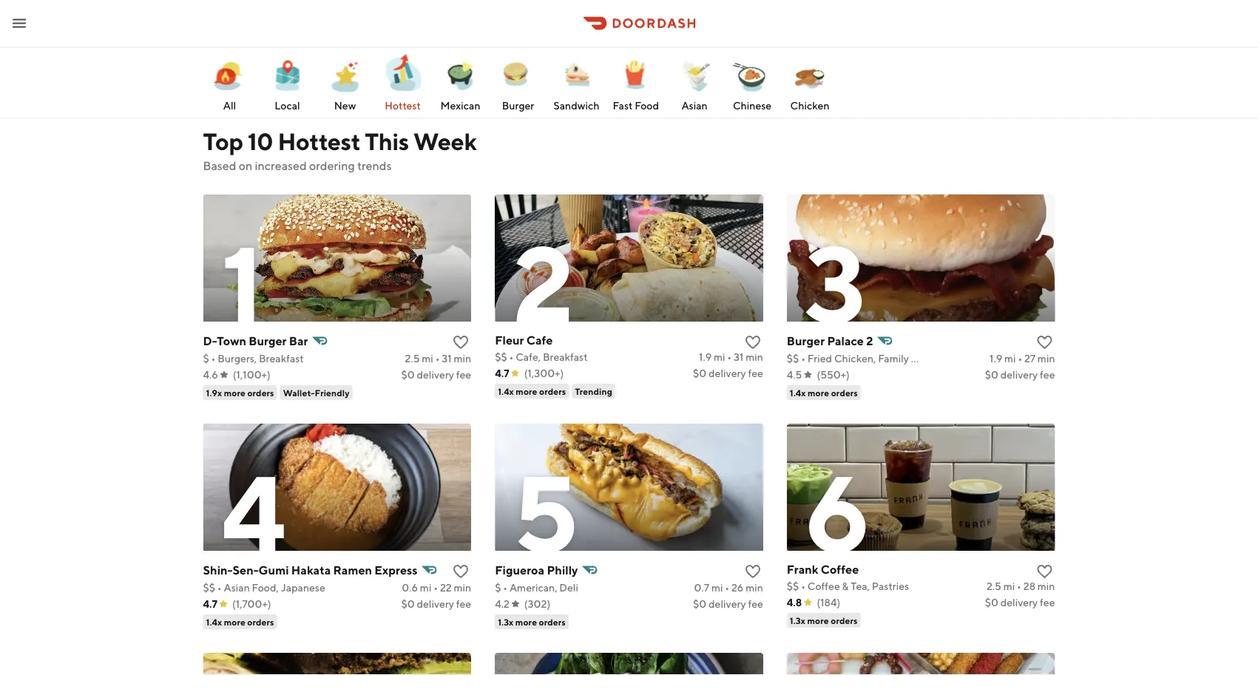 Task type: describe. For each thing, give the bounding box(es) containing it.
4.8
[[787, 597, 803, 609]]

figueroa
[[495, 564, 545, 578]]

breakfast for (1,100+)
[[259, 353, 304, 365]]

fee for burger palace 2
[[1041, 369, 1056, 381]]

frank coffee
[[787, 563, 859, 577]]

(1,300+)
[[525, 367, 564, 380]]

1 vertical spatial asian
[[224, 582, 250, 594]]

2
[[867, 334, 874, 348]]

$$ • coffee & tea, pastries
[[787, 581, 910, 593]]

chinese
[[733, 100, 772, 112]]

bar
[[289, 334, 308, 348]]

0.7
[[695, 582, 710, 594]]

shin-
[[203, 564, 233, 578]]

increased
[[255, 159, 307, 173]]

4.2
[[495, 598, 510, 611]]

1.4x for burger palace 2
[[790, 388, 806, 398]]

(184)
[[817, 597, 841, 609]]

this
[[365, 127, 409, 155]]

&
[[843, 581, 849, 593]]

2.5 mi • 28 min
[[987, 581, 1056, 593]]

1.3x more orders for (184)
[[790, 616, 858, 626]]

week
[[414, 127, 477, 155]]

frank
[[787, 563, 819, 577]]

orders for $$ • asian food, japanese
[[247, 617, 274, 628]]

burger palace 2
[[787, 334, 874, 348]]

(1,700+)
[[232, 598, 271, 611]]

orders down (1,100+)
[[248, 388, 274, 398]]

$$ for $$ • cafe, breakfast
[[495, 351, 507, 363]]

1.9 for 1.9 mi • 27 min
[[990, 353, 1003, 365]]

based
[[203, 159, 236, 173]]

22
[[440, 582, 452, 594]]

0.6 mi • 22 min
[[402, 582, 472, 594]]

min for d-town burger bar
[[454, 353, 472, 365]]

d-
[[203, 334, 217, 348]]

town
[[217, 334, 246, 348]]

d-town burger bar
[[203, 334, 308, 348]]

fee for d-town burger bar
[[456, 369, 472, 381]]

10
[[248, 127, 273, 155]]

1.4x more orders for burger palace 2
[[790, 388, 858, 398]]

28
[[1024, 581, 1036, 593]]

1.9x more orders
[[206, 388, 274, 398]]

friendly
[[315, 388, 350, 398]]

shin-sen-gumi hakata ramen express
[[203, 564, 418, 578]]

$​0 delivery fee for burger palace 2
[[986, 369, 1056, 381]]

1 horizontal spatial 1.4x
[[498, 386, 514, 397]]

1.9 for 1.9 mi • 31 min
[[699, 351, 712, 363]]

min for shin-sen-gumi hakata ramen express
[[454, 582, 472, 594]]

1.4x more orders for shin-sen-gumi hakata ramen express
[[206, 617, 274, 628]]

$ for figueroa
[[495, 582, 501, 594]]

$​0 for burger palace 2
[[986, 369, 999, 381]]

31 for 1.9 mi • 31 min
[[734, 351, 744, 363]]

mi for burger palace 2
[[1005, 353, 1017, 365]]

1.4x for shin-sen-gumi hakata ramen express
[[206, 617, 222, 628]]

cafe
[[527, 333, 553, 347]]

food
[[635, 100, 659, 112]]

click to add this store to your saved list image for burger palace 2
[[1037, 334, 1054, 352]]

1.9 mi • 27 min
[[990, 353, 1056, 365]]

fee for shin-sen-gumi hakata ramen express
[[456, 598, 472, 611]]

$​0 for d-town burger bar
[[401, 369, 415, 381]]

min left fried
[[746, 351, 764, 363]]

min right 28
[[1038, 581, 1056, 593]]

delivery for shin-sen-gumi hakata ramen express
[[417, 598, 454, 611]]

(302)
[[525, 598, 551, 611]]

fee down 2.5 mi • 28 min
[[1041, 597, 1056, 609]]

click to add this store to your saved list image for 28
[[1037, 563, 1054, 581]]

more for $ • american, deli
[[516, 617, 537, 628]]

$​0 for figueroa philly
[[694, 598, 707, 611]]

1.3x for 4.8
[[790, 616, 806, 626]]

more for $$ • asian food, japanese
[[224, 617, 246, 628]]

trends
[[357, 159, 392, 173]]

orders down (1,300+)
[[540, 386, 566, 397]]

min for figueroa philly
[[746, 582, 764, 594]]

express
[[375, 564, 418, 578]]

hottest inside "top 10 hottest this week based on increased ordering trends"
[[278, 127, 361, 155]]

delivery for d-town burger bar
[[417, 369, 454, 381]]

4.5
[[787, 369, 803, 381]]

$$ • cafe, breakfast
[[495, 351, 588, 363]]

$​0 delivery fee down the 1.9 mi • 31 min
[[694, 367, 764, 380]]

on
[[239, 159, 253, 173]]

pastries
[[872, 581, 910, 593]]

$​0 delivery fee for d-town burger bar
[[401, 369, 472, 381]]

more for $$ • coffee & tea, pastries
[[808, 616, 829, 626]]

2.5 for 2.5 mi • 28 min
[[987, 581, 1002, 593]]

26
[[732, 582, 744, 594]]

more for $$ • fried chicken, family meals
[[808, 388, 830, 398]]

philly
[[547, 564, 578, 578]]

min for burger palace 2
[[1038, 353, 1056, 365]]

food,
[[252, 582, 279, 594]]

1.3x for 4.2
[[498, 617, 514, 628]]

orders for $ • american, deli
[[539, 617, 566, 628]]

open menu image
[[10, 14, 28, 32]]

family
[[879, 353, 910, 365]]

palace
[[828, 334, 864, 348]]

chicken,
[[835, 353, 877, 365]]

japanese
[[281, 582, 325, 594]]

click to add this store to your saved list image for figueroa philly
[[744, 563, 762, 581]]

mi for shin-sen-gumi hakata ramen express
[[420, 582, 432, 594]]

mexican
[[441, 100, 481, 112]]

27
[[1025, 353, 1036, 365]]

(550+)
[[817, 369, 850, 381]]

click to add this store to your saved list image for shin-sen-gumi hakata ramen express
[[452, 563, 470, 581]]

more right 1.9x
[[224, 388, 246, 398]]



Task type: locate. For each thing, give the bounding box(es) containing it.
breakfast
[[543, 351, 588, 363], [259, 353, 304, 365]]

mi for d-town burger bar
[[422, 353, 434, 365]]

0 horizontal spatial 1.3x
[[498, 617, 514, 628]]

orders for $$ • fried chicken, family meals
[[832, 388, 858, 398]]

delivery for figueroa philly
[[709, 598, 746, 611]]

•
[[510, 351, 514, 363], [728, 351, 732, 363], [211, 353, 216, 365], [436, 353, 440, 365], [802, 353, 806, 365], [1019, 353, 1023, 365], [802, 581, 806, 593], [1018, 581, 1022, 593], [217, 582, 222, 594], [434, 582, 438, 594], [503, 582, 508, 594], [725, 582, 730, 594]]

coffee up &
[[821, 563, 859, 577]]

1.4x
[[498, 386, 514, 397], [790, 388, 806, 398], [206, 617, 222, 628]]

0 horizontal spatial click to add this store to your saved list image
[[452, 334, 470, 352]]

1.3x more orders down (184)
[[790, 616, 858, 626]]

trending
[[575, 386, 613, 397]]

$$ up 4.5
[[787, 353, 800, 365]]

0 horizontal spatial 31
[[442, 353, 452, 365]]

american,
[[510, 582, 558, 594]]

0 vertical spatial $
[[203, 353, 209, 365]]

2.5 mi • 31 min
[[405, 353, 472, 365]]

$​0 down 2.5 mi • 31 min on the left of page
[[401, 369, 415, 381]]

breakfast for (1,300+)
[[543, 351, 588, 363]]

more down (302)
[[516, 617, 537, 628]]

2.5
[[405, 353, 420, 365], [987, 581, 1002, 593]]

0 horizontal spatial 1.9
[[699, 351, 712, 363]]

$$ • fried chicken, family meals
[[787, 353, 940, 365]]

sen-
[[233, 564, 259, 578]]

$​0 delivery fee for shin-sen-gumi hakata ramen express
[[401, 598, 472, 611]]

1 vertical spatial 4.7
[[203, 598, 218, 611]]

1.4x more orders down (1,700+)
[[206, 617, 274, 628]]

orders
[[540, 386, 566, 397], [248, 388, 274, 398], [832, 388, 858, 398], [831, 616, 858, 626], [247, 617, 274, 628], [539, 617, 566, 628]]

fee down 2.5 mi • 31 min on the left of page
[[456, 369, 472, 381]]

fee down 0.6 mi • 22 min
[[456, 598, 472, 611]]

figueroa philly
[[495, 564, 578, 578]]

1 horizontal spatial 2.5
[[987, 581, 1002, 593]]

1 vertical spatial click to add this store to your saved list image
[[1037, 563, 1054, 581]]

0 horizontal spatial breakfast
[[259, 353, 304, 365]]

$$ for $$ • fried chicken, family meals
[[787, 353, 800, 365]]

$​0 down 0.7
[[694, 598, 707, 611]]

1.3x
[[790, 616, 806, 626], [498, 617, 514, 628]]

fast
[[613, 100, 633, 112]]

$​0 delivery fee down 0.7 mi • 26 min
[[694, 598, 764, 611]]

orders down (1,700+)
[[247, 617, 274, 628]]

click to add this store to your saved list image
[[452, 334, 470, 352], [1037, 563, 1054, 581]]

1 vertical spatial $
[[495, 582, 501, 594]]

1.9
[[699, 351, 712, 363], [990, 353, 1003, 365]]

asian down sen-
[[224, 582, 250, 594]]

(1,100+)
[[233, 369, 271, 381]]

0 horizontal spatial 4.7
[[203, 598, 218, 611]]

0 horizontal spatial $
[[203, 353, 209, 365]]

hottest up this
[[385, 100, 421, 112]]

$​0 down 1.9 mi • 27 min on the right bottom of page
[[986, 369, 999, 381]]

1.4x down $$ • cafe, breakfast
[[498, 386, 514, 397]]

$​0 delivery fee for figueroa philly
[[694, 598, 764, 611]]

wallet-friendly
[[283, 388, 350, 398]]

breakfast down bar
[[259, 353, 304, 365]]

deli
[[560, 582, 579, 594]]

orders down (184)
[[831, 616, 858, 626]]

1.4x more orders
[[498, 386, 566, 397], [790, 388, 858, 398], [206, 617, 274, 628]]

1.9x
[[206, 388, 222, 398]]

$$ down fleur
[[495, 351, 507, 363]]

fee down 0.7 mi • 26 min
[[749, 598, 764, 611]]

$​0 delivery fee down 2.5 mi • 28 min
[[986, 597, 1056, 609]]

1 horizontal spatial $
[[495, 582, 501, 594]]

coffee down frank coffee
[[808, 581, 841, 593]]

0.6
[[402, 582, 418, 594]]

fee
[[749, 367, 764, 380], [456, 369, 472, 381], [1041, 369, 1056, 381], [1041, 597, 1056, 609], [456, 598, 472, 611], [749, 598, 764, 611]]

delivery down 2.5 mi • 31 min on the left of page
[[417, 369, 454, 381]]

31 for 2.5 mi • 31 min
[[442, 353, 452, 365]]

0 horizontal spatial 1.3x more orders
[[498, 617, 566, 628]]

burger
[[502, 100, 535, 112], [249, 334, 287, 348], [787, 334, 825, 348]]

$$ for $$ • coffee & tea, pastries
[[787, 581, 800, 593]]

$ up 4.2
[[495, 582, 501, 594]]

wallet-
[[283, 388, 315, 398]]

1.9 mi • 31 min
[[699, 351, 764, 363]]

1 horizontal spatial 1.9
[[990, 353, 1003, 365]]

asian
[[682, 100, 708, 112], [224, 582, 250, 594]]

meals
[[912, 353, 940, 365]]

burger for burger palace 2
[[787, 334, 825, 348]]

$ for d-
[[203, 353, 209, 365]]

4.7
[[495, 367, 510, 380], [203, 598, 218, 611]]

0 vertical spatial 4.7
[[495, 367, 510, 380]]

1.4x more orders down (1,300+)
[[498, 386, 566, 397]]

min right 26
[[746, 582, 764, 594]]

0 horizontal spatial burger
[[249, 334, 287, 348]]

gumi
[[259, 564, 289, 578]]

fee for figueroa philly
[[749, 598, 764, 611]]

mi for figueroa philly
[[712, 582, 723, 594]]

hottest
[[385, 100, 421, 112], [278, 127, 361, 155]]

burger up '$ • burgers, breakfast'
[[249, 334, 287, 348]]

1.4x more orders down (550+)
[[790, 388, 858, 398]]

1 horizontal spatial breakfast
[[543, 351, 588, 363]]

4.6
[[203, 369, 218, 381]]

coffee
[[821, 563, 859, 577], [808, 581, 841, 593]]

top
[[203, 127, 243, 155]]

click to add this store to your saved list image up 2.5 mi • 31 min on the left of page
[[452, 334, 470, 352]]

0 horizontal spatial asian
[[224, 582, 250, 594]]

delivery for burger palace 2
[[1001, 369, 1039, 381]]

4.7 down fleur
[[495, 367, 510, 380]]

4.7 down shin- at the bottom of page
[[203, 598, 218, 611]]

$$ up 4.8
[[787, 581, 800, 593]]

$​0 for shin-sen-gumi hakata ramen express
[[401, 598, 415, 611]]

1 horizontal spatial 31
[[734, 351, 744, 363]]

1.3x more orders for (302)
[[498, 617, 566, 628]]

4.7 for $$ • cafe, breakfast
[[495, 367, 510, 380]]

new
[[334, 100, 356, 112]]

min left cafe,
[[454, 353, 472, 365]]

more
[[516, 386, 538, 397], [224, 388, 246, 398], [808, 388, 830, 398], [808, 616, 829, 626], [224, 617, 246, 628], [516, 617, 537, 628]]

1 vertical spatial 2.5
[[987, 581, 1002, 593]]

$$ • asian food, japanese
[[203, 582, 325, 594]]

2.5 for 2.5 mi • 31 min
[[405, 353, 420, 365]]

0 horizontal spatial 1.4x more orders
[[206, 617, 274, 628]]

min
[[746, 351, 764, 363], [454, 353, 472, 365], [1038, 353, 1056, 365], [1038, 581, 1056, 593], [454, 582, 472, 594], [746, 582, 764, 594]]

1.4x down 4.5
[[790, 388, 806, 398]]

1 horizontal spatial hottest
[[385, 100, 421, 112]]

top 10 hottest this week based on increased ordering trends
[[203, 127, 477, 173]]

more down (1,300+)
[[516, 386, 538, 397]]

delivery down 1.9 mi • 27 min on the right bottom of page
[[1001, 369, 1039, 381]]

min right 22
[[454, 582, 472, 594]]

local
[[275, 100, 300, 112]]

$ up 4.6 at the left bottom of the page
[[203, 353, 209, 365]]

more down (184)
[[808, 616, 829, 626]]

0 vertical spatial coffee
[[821, 563, 859, 577]]

fee down 1.9 mi • 27 min on the right bottom of page
[[1041, 369, 1056, 381]]

burger up fried
[[787, 334, 825, 348]]

1 vertical spatial coffee
[[808, 581, 841, 593]]

fried
[[808, 353, 833, 365]]

$​0 delivery fee
[[694, 367, 764, 380], [401, 369, 472, 381], [986, 369, 1056, 381], [986, 597, 1056, 609], [401, 598, 472, 611], [694, 598, 764, 611]]

$​0 down the 1.9 mi • 31 min
[[694, 367, 707, 380]]

chicken
[[791, 100, 830, 112]]

delivery down the 1.9 mi • 31 min
[[709, 367, 746, 380]]

2 horizontal spatial 1.4x
[[790, 388, 806, 398]]

1 horizontal spatial 1.4x more orders
[[498, 386, 566, 397]]

$​0
[[694, 367, 707, 380], [401, 369, 415, 381], [986, 369, 999, 381], [986, 597, 999, 609], [401, 598, 415, 611], [694, 598, 707, 611]]

0 horizontal spatial 1.4x
[[206, 617, 222, 628]]

hakata
[[291, 564, 331, 578]]

1 horizontal spatial 1.3x
[[790, 616, 806, 626]]

1.3x down 4.2
[[498, 617, 514, 628]]

2 horizontal spatial 1.4x more orders
[[790, 388, 858, 398]]

all
[[223, 100, 236, 112]]

$​0 down 2.5 mi • 28 min
[[986, 597, 999, 609]]

tea,
[[851, 581, 870, 593]]

delivery down 0.6 mi • 22 min
[[417, 598, 454, 611]]

breakfast up (1,300+)
[[543, 351, 588, 363]]

1 horizontal spatial 1.3x more orders
[[790, 616, 858, 626]]

$​0 delivery fee down 1.9 mi • 27 min on the right bottom of page
[[986, 369, 1056, 381]]

0 vertical spatial click to add this store to your saved list image
[[452, 334, 470, 352]]

sandwich
[[554, 100, 600, 112]]

4.7 for $$ • asian food, japanese
[[203, 598, 218, 611]]

burger right the mexican
[[502, 100, 535, 112]]

0 vertical spatial hottest
[[385, 100, 421, 112]]

1.3x more orders down (302)
[[498, 617, 566, 628]]

$$ for $$ • asian food, japanese
[[203, 582, 215, 594]]

burgers,
[[218, 353, 257, 365]]

mi
[[714, 351, 726, 363], [422, 353, 434, 365], [1005, 353, 1017, 365], [1004, 581, 1016, 593], [420, 582, 432, 594], [712, 582, 723, 594]]

orders for $$ • coffee & tea, pastries
[[831, 616, 858, 626]]

click to add this store to your saved list image for 31
[[452, 334, 470, 352]]

1.3x more orders
[[790, 616, 858, 626], [498, 617, 566, 628]]

$$
[[495, 351, 507, 363], [787, 353, 800, 365], [787, 581, 800, 593], [203, 582, 215, 594]]

1 horizontal spatial click to add this store to your saved list image
[[1037, 563, 1054, 581]]

1 horizontal spatial 4.7
[[495, 367, 510, 380]]

click to add this store to your saved list image right 28
[[1037, 563, 1054, 581]]

2 horizontal spatial burger
[[787, 334, 825, 348]]

1 vertical spatial hottest
[[278, 127, 361, 155]]

$​0 delivery fee down 0.6 mi • 22 min
[[401, 598, 472, 611]]

1.3x down 4.8
[[790, 616, 806, 626]]

click to add this store to your saved list image
[[744, 334, 762, 352], [1037, 334, 1054, 352], [452, 563, 470, 581], [744, 563, 762, 581]]

orders down (302)
[[539, 617, 566, 628]]

1 horizontal spatial burger
[[502, 100, 535, 112]]

delivery down 0.7 mi • 26 min
[[709, 598, 746, 611]]

burger for burger
[[502, 100, 535, 112]]

delivery
[[709, 367, 746, 380], [417, 369, 454, 381], [1001, 369, 1039, 381], [1001, 597, 1039, 609], [417, 598, 454, 611], [709, 598, 746, 611]]

0 horizontal spatial hottest
[[278, 127, 361, 155]]

fast food
[[613, 100, 659, 112]]

$ • burgers, breakfast
[[203, 353, 304, 365]]

$ • american, deli
[[495, 582, 579, 594]]

$​0 delivery fee down 2.5 mi • 31 min on the left of page
[[401, 369, 472, 381]]

ramen
[[333, 564, 372, 578]]

0 horizontal spatial 2.5
[[405, 353, 420, 365]]

fee down the 1.9 mi • 31 min
[[749, 367, 764, 380]]

ordering
[[309, 159, 355, 173]]

cafe,
[[516, 351, 541, 363]]

$​0 down 0.6
[[401, 598, 415, 611]]

$
[[203, 353, 209, 365], [495, 582, 501, 594]]

1.4x down shin- at the bottom of page
[[206, 617, 222, 628]]

0.7 mi • 26 min
[[695, 582, 764, 594]]

min right "27"
[[1038, 353, 1056, 365]]

more down (1,700+)
[[224, 617, 246, 628]]

$$ down shin- at the bottom of page
[[203, 582, 215, 594]]

more down (550+)
[[808, 388, 830, 398]]

orders down (550+)
[[832, 388, 858, 398]]

delivery down 2.5 mi • 28 min
[[1001, 597, 1039, 609]]

1 horizontal spatial asian
[[682, 100, 708, 112]]

fleur cafe
[[495, 333, 553, 347]]

hottest up "ordering"
[[278, 127, 361, 155]]

fleur
[[495, 333, 524, 347]]

0 vertical spatial asian
[[682, 100, 708, 112]]

asian right food
[[682, 100, 708, 112]]

0 vertical spatial 2.5
[[405, 353, 420, 365]]



Task type: vqa. For each thing, say whether or not it's contained in the screenshot.
the top Now
no



